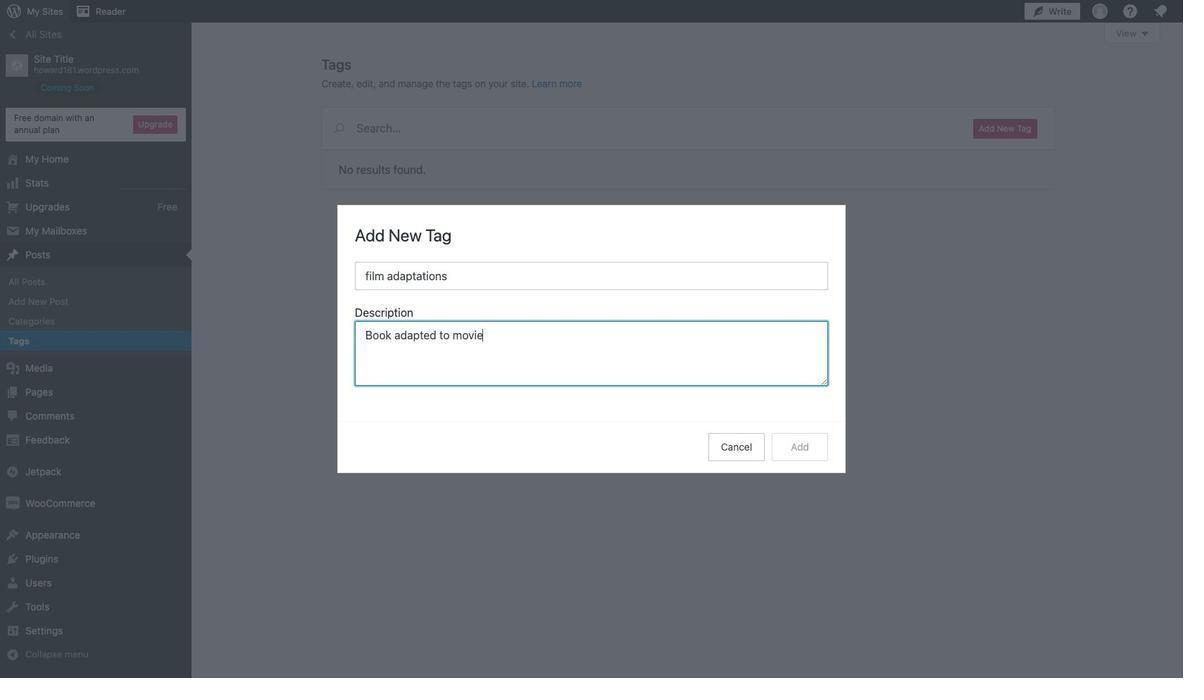 Task type: describe. For each thing, give the bounding box(es) containing it.
img image
[[6, 497, 20, 511]]

highest hourly views 0 image
[[119, 180, 186, 189]]

manage your notifications image
[[1153, 3, 1170, 20]]

update your profile, personal settings, and more image
[[1092, 3, 1109, 20]]



Task type: vqa. For each thing, say whether or not it's contained in the screenshot.
"Site" in the My Site link
no



Task type: locate. For each thing, give the bounding box(es) containing it.
help image
[[1123, 3, 1139, 20]]

New Tag Name text field
[[355, 262, 829, 290]]

closed image
[[1142, 32, 1149, 37]]

dialog
[[338, 206, 846, 473]]

None text field
[[355, 321, 829, 386]]

group
[[355, 304, 829, 390]]

main content
[[322, 23, 1161, 190]]

None search field
[[322, 108, 957, 149]]



